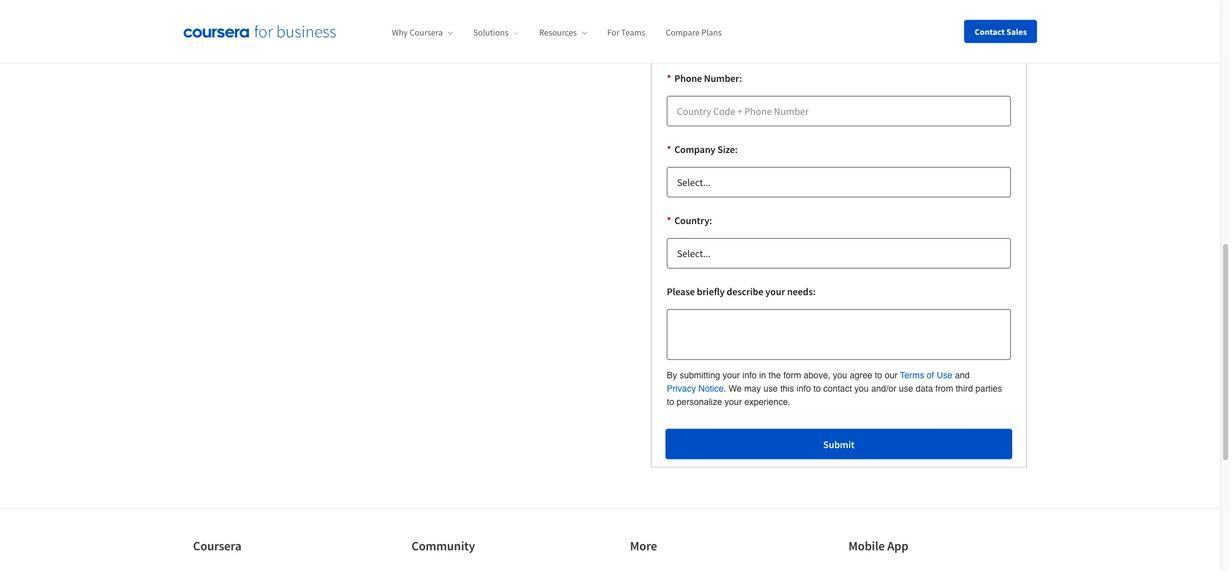 Task type: describe. For each thing, give the bounding box(es) containing it.
your inside '. we may use this info to contact you and/or use data from third parties to personalize your experience.'
[[725, 397, 742, 407]]

submit button
[[666, 429, 1013, 460]]

agree to
[[850, 370, 883, 381]]

1 use from the left
[[764, 384, 778, 394]]

compare plans link
[[666, 27, 722, 38]]

contact
[[824, 384, 852, 394]]

why
[[392, 27, 408, 38]]

submitting
[[680, 370, 721, 381]]

company
[[675, 143, 716, 156]]

briefly
[[697, 285, 725, 298]]

mobile app
[[849, 538, 909, 554]]

teams
[[622, 27, 646, 38]]

terms of use link
[[901, 369, 953, 382]]

info inside by submitting your info in the form above, you agree to our terms of use and privacy notice
[[743, 370, 757, 381]]

0 vertical spatial coursera
[[410, 27, 443, 38]]

resources
[[539, 27, 577, 38]]

experience.
[[745, 397, 791, 407]]

this
[[781, 384, 795, 394]]

Please briefly describe your needs: text field
[[667, 309, 1012, 360]]

Country Code + Phone Number telephone field
[[667, 96, 1012, 126]]

for
[[608, 27, 620, 38]]

personalize
[[677, 397, 723, 407]]

2 use from the left
[[899, 384, 914, 394]]

resources link
[[539, 27, 587, 38]]

needs:
[[788, 285, 816, 298]]

and
[[956, 370, 970, 381]]

for teams
[[608, 27, 646, 38]]

sales
[[1007, 26, 1028, 37]]

* for * country:
[[667, 214, 672, 227]]

* for * phone number:
[[667, 72, 672, 85]]

compare plans
[[666, 27, 722, 38]]

may
[[745, 384, 761, 394]]

0 vertical spatial your
[[766, 285, 786, 298]]

privacy notice link
[[667, 382, 724, 396]]

solutions
[[474, 27, 509, 38]]

number:
[[704, 72, 743, 85]]

you inside '. we may use this info to contact you and/or use data from third parties to personalize your experience.'
[[855, 384, 869, 394]]

contact sales button
[[965, 20, 1038, 43]]

more
[[630, 538, 658, 554]]

* company size:
[[667, 143, 738, 156]]

app
[[888, 538, 909, 554]]

country:
[[675, 214, 713, 227]]

size:
[[718, 143, 738, 156]]

privacy notice
[[667, 384, 724, 394]]

contact
[[975, 26, 1005, 37]]

for teams link
[[608, 27, 646, 38]]

form
[[784, 370, 802, 381]]

0 horizontal spatial to
[[667, 397, 675, 407]]

above,
[[804, 370, 831, 381]]

plans
[[702, 27, 722, 38]]



Task type: locate. For each thing, give the bounding box(es) containing it.
third
[[956, 384, 974, 394]]

1 vertical spatial to
[[667, 397, 675, 407]]

by
[[667, 370, 678, 381]]

your down . we
[[725, 397, 742, 407]]

community
[[412, 538, 475, 554]]

compare
[[666, 27, 700, 38]]

coursera
[[410, 27, 443, 38], [193, 538, 242, 554]]

please briefly describe your needs:
[[667, 285, 816, 298]]

solutions link
[[474, 27, 519, 38]]

terms of
[[901, 370, 935, 381]]

please
[[667, 285, 695, 298]]

0 horizontal spatial coursera
[[193, 538, 242, 554]]

the
[[769, 370, 781, 381]]

info right this
[[797, 384, 811, 394]]

* left the country:
[[667, 214, 672, 227]]

why coursera
[[392, 27, 443, 38]]

* left phone
[[667, 72, 672, 85]]

phone
[[675, 72, 703, 85]]

1 vertical spatial coursera
[[193, 538, 242, 554]]

you
[[833, 370, 848, 381], [855, 384, 869, 394]]

by submitting your info in the form above, you agree to our terms of use and privacy notice
[[667, 370, 973, 394]]

0 horizontal spatial you
[[833, 370, 848, 381]]

you inside by submitting your info in the form above, you agree to our terms of use and privacy notice
[[833, 370, 848, 381]]

from
[[936, 384, 954, 394]]

0 horizontal spatial info
[[743, 370, 757, 381]]

contact sales
[[975, 26, 1028, 37]]

submit
[[824, 439, 855, 451]]

use
[[937, 370, 953, 381]]

*
[[667, 72, 672, 85], [667, 143, 672, 156], [667, 214, 672, 227]]

1 horizontal spatial coursera
[[410, 27, 443, 38]]

2 vertical spatial your
[[725, 397, 742, 407]]

data
[[916, 384, 934, 394]]

1 vertical spatial your
[[723, 370, 740, 381]]

your up . we
[[723, 370, 740, 381]]

coursera for business image
[[184, 25, 336, 38]]

use down the terms of
[[899, 384, 914, 394]]

* for * company size:
[[667, 143, 672, 156]]

1 vertical spatial you
[[855, 384, 869, 394]]

0 vertical spatial you
[[833, 370, 848, 381]]

0 vertical spatial info
[[743, 370, 757, 381]]

your left needs:
[[766, 285, 786, 298]]

1 horizontal spatial info
[[797, 384, 811, 394]]

to down above,
[[814, 384, 821, 394]]

use up the experience.
[[764, 384, 778, 394]]

* country:
[[667, 214, 713, 227]]

your
[[766, 285, 786, 298], [723, 370, 740, 381], [725, 397, 742, 407]]

1 horizontal spatial use
[[899, 384, 914, 394]]

. we
[[724, 384, 742, 394]]

0 horizontal spatial use
[[764, 384, 778, 394]]

you up contact
[[833, 370, 848, 381]]

* phone number:
[[667, 72, 743, 85]]

and/or
[[872, 384, 897, 394]]

to down by on the right bottom of the page
[[667, 397, 675, 407]]

use
[[764, 384, 778, 394], [899, 384, 914, 394]]

why coursera link
[[392, 27, 453, 38]]

your inside by submitting your info in the form above, you agree to our terms of use and privacy notice
[[723, 370, 740, 381]]

1 * from the top
[[667, 72, 672, 85]]

0 vertical spatial to
[[814, 384, 821, 394]]

info left in
[[743, 370, 757, 381]]

1 vertical spatial *
[[667, 143, 672, 156]]

* left company at the right top of the page
[[667, 143, 672, 156]]

in
[[760, 370, 767, 381]]

info inside '. we may use this info to contact you and/or use data from third parties to personalize your experience.'
[[797, 384, 811, 394]]

describe
[[727, 285, 764, 298]]

mobile
[[849, 538, 885, 554]]

to
[[814, 384, 821, 394], [667, 397, 675, 407]]

0 vertical spatial *
[[667, 72, 672, 85]]

info
[[743, 370, 757, 381], [797, 384, 811, 394]]

2 * from the top
[[667, 143, 672, 156]]

2 vertical spatial *
[[667, 214, 672, 227]]

you down agree to
[[855, 384, 869, 394]]

parties
[[976, 384, 1003, 394]]

3 * from the top
[[667, 214, 672, 227]]

our
[[885, 370, 898, 381]]

. we may use this info to contact you and/or use data from third parties to personalize your experience.
[[667, 384, 1003, 407]]

1 vertical spatial info
[[797, 384, 811, 394]]

1 horizontal spatial you
[[855, 384, 869, 394]]

1 horizontal spatial to
[[814, 384, 821, 394]]



Task type: vqa. For each thing, say whether or not it's contained in the screenshot.
the right to
yes



